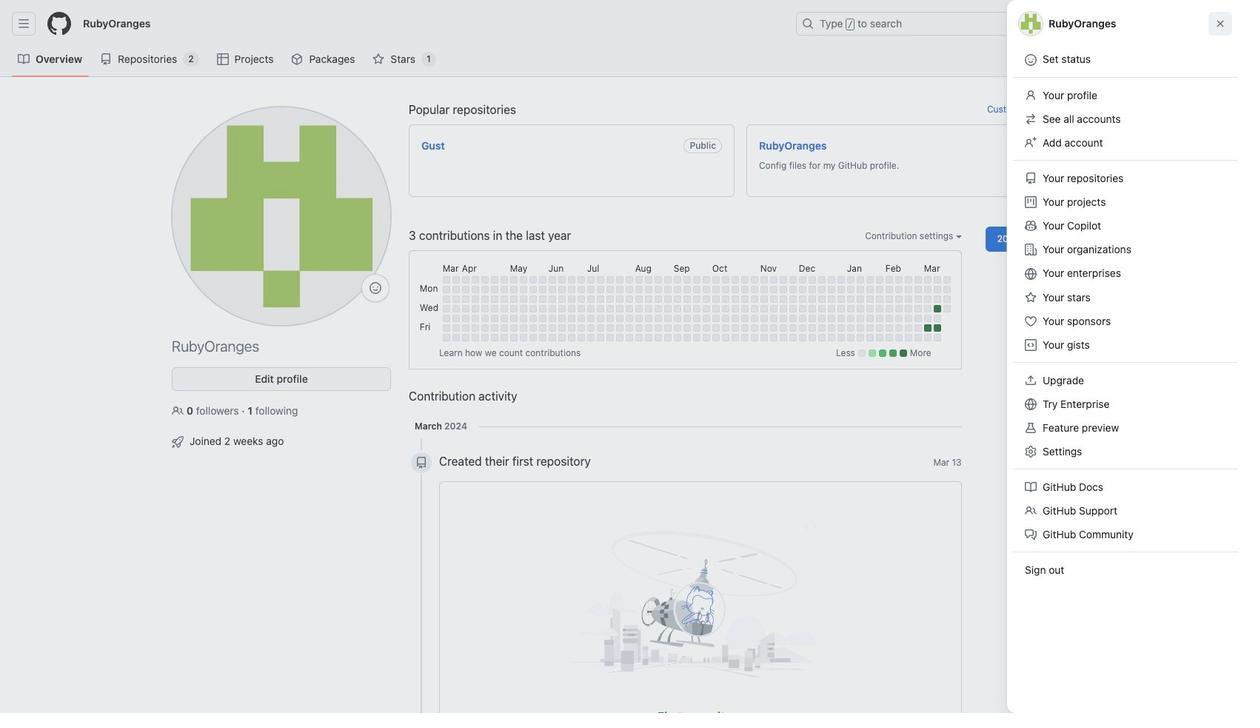 Task type: describe. For each thing, give the bounding box(es) containing it.
triangle down image
[[1095, 17, 1107, 29]]

homepage image
[[47, 12, 71, 36]]

smiley image
[[370, 282, 381, 294]]

people image
[[172, 405, 184, 417]]

rocket image
[[172, 436, 184, 448]]

command palette image
[[1038, 18, 1049, 30]]

repo image
[[415, 457, 427, 469]]



Task type: vqa. For each thing, say whether or not it's contained in the screenshot.
the rightmost /
no



Task type: locate. For each thing, give the bounding box(es) containing it.
plus image
[[1081, 18, 1092, 30]]



